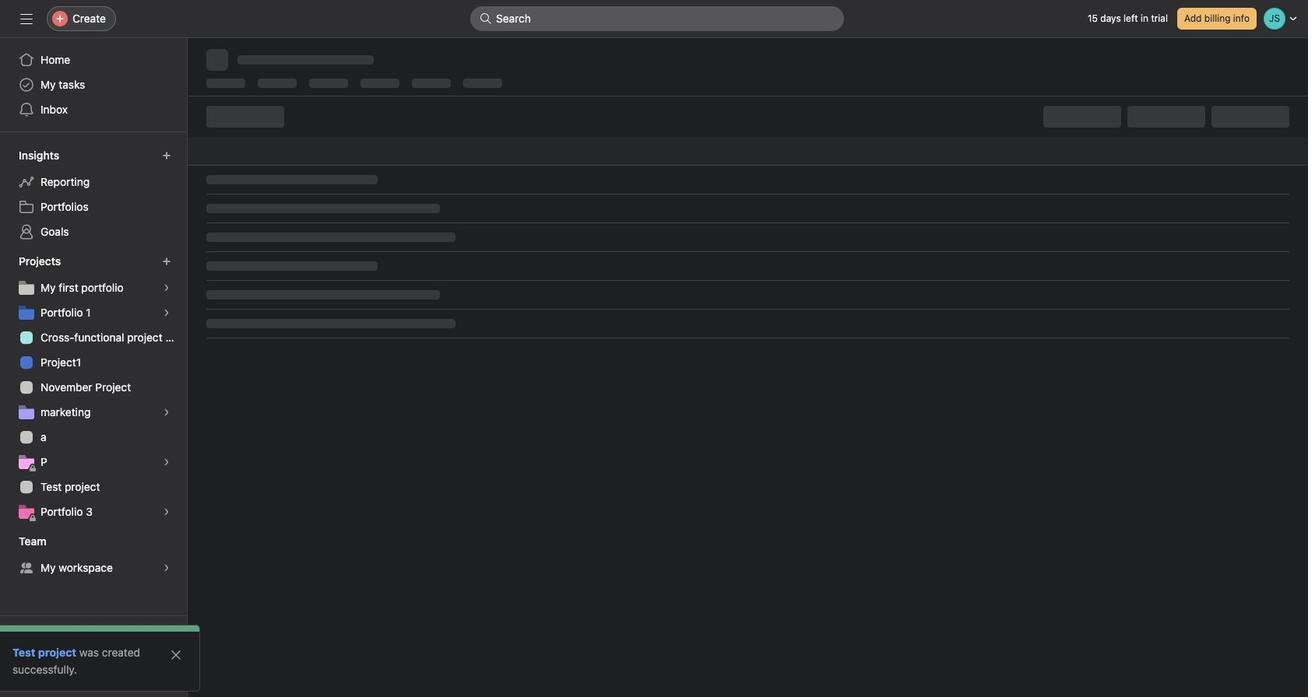 Task type: vqa. For each thing, say whether or not it's contained in the screenshot.
'See details, Portfolio 3' image
yes



Task type: describe. For each thing, give the bounding box(es) containing it.
insights element
[[0, 142, 187, 248]]

see details, portfolio 3 image
[[162, 508, 171, 517]]

projects element
[[0, 248, 187, 528]]

more actions image
[[282, 114, 291, 124]]

see details, p image
[[162, 458, 171, 467]]

3 row from the top
[[188, 170, 1308, 199]]

see details, my first portfolio image
[[162, 283, 171, 293]]

see details, my workspace image
[[162, 564, 171, 573]]

5 row from the top
[[188, 226, 1308, 255]]

close image
[[170, 650, 182, 662]]

hide sidebar image
[[20, 12, 33, 25]]



Task type: locate. For each thing, give the bounding box(es) containing it.
new insights image
[[162, 151, 171, 160]]

teams element
[[0, 528, 187, 584]]

see details, marketing image
[[162, 408, 171, 417]]

prominent image
[[480, 12, 492, 25]]

4 row from the top
[[188, 198, 1308, 227]]

list box
[[470, 6, 844, 31]]

new project or portfolio image
[[162, 257, 171, 266]]

2 row from the top
[[188, 169, 1308, 171]]

row
[[188, 141, 1308, 170], [188, 169, 1308, 171], [188, 170, 1308, 199], [188, 198, 1308, 227], [188, 226, 1308, 255]]

global element
[[0, 38, 187, 132]]

add to starred image
[[339, 52, 352, 65]]

see details, portfolio 1 image
[[162, 308, 171, 318]]

1 row from the top
[[188, 141, 1308, 170]]



